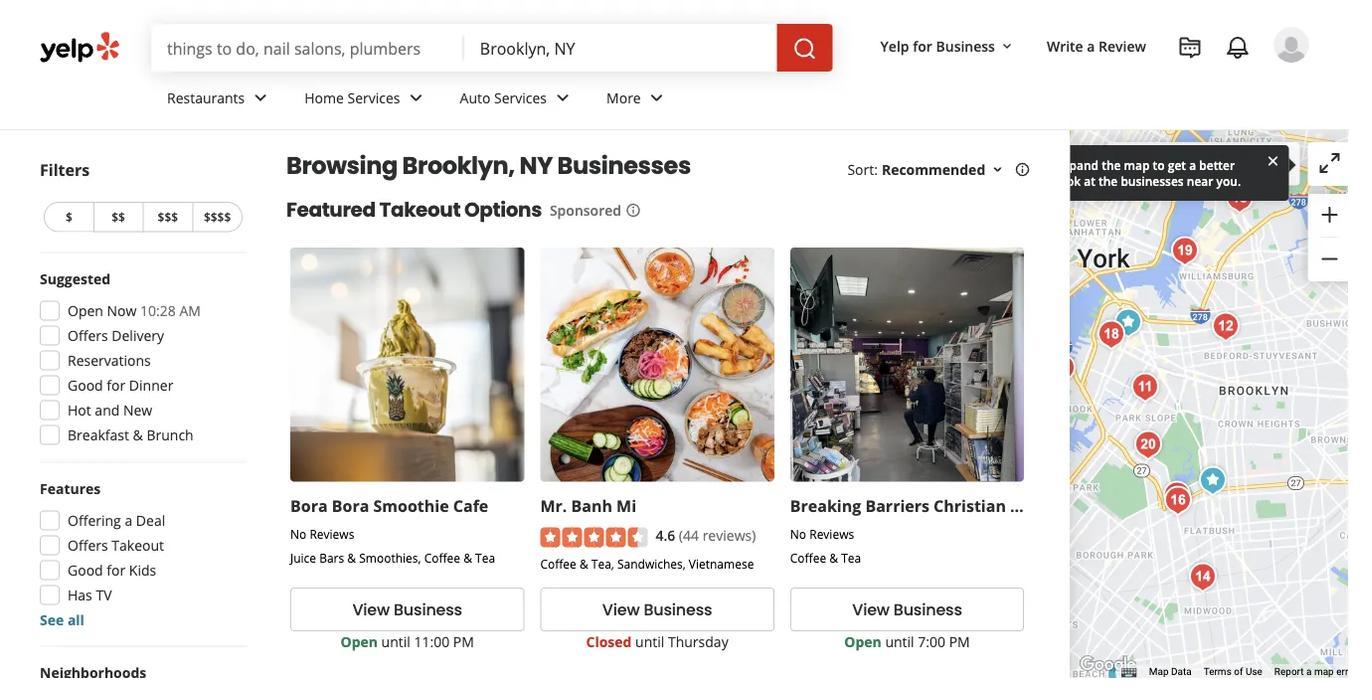 Task type: vqa. For each thing, say whether or not it's contained in the screenshot.
Write a Review LINK
yes



Task type: locate. For each thing, give the bounding box(es) containing it.
offering a deal
[[68, 511, 165, 530]]

1 horizontal spatial tea
[[841, 550, 861, 566]]

16 info v2 image for browsing brooklyn, ny businesses
[[1014, 161, 1030, 177]]

1 horizontal spatial until
[[635, 632, 664, 650]]

0 horizontal spatial 24 chevron down v2 image
[[249, 86, 273, 110]]

christian
[[934, 494, 1006, 516]]

none field up more
[[480, 37, 761, 59]]

a right report
[[1306, 666, 1312, 678]]

2 horizontal spatial view
[[852, 598, 890, 621]]

thursday
[[668, 632, 728, 650]]

0 horizontal spatial reviews
[[310, 525, 354, 542]]

open until 7:00 pm
[[844, 632, 970, 650]]

terms of use link
[[1204, 666, 1262, 678]]

1 horizontal spatial bora
[[332, 494, 369, 516]]

view business link up open until 7:00 pm
[[790, 587, 1024, 631]]

1 horizontal spatial reviews
[[809, 525, 854, 542]]

report a map erro
[[1274, 666, 1349, 678]]

2 vertical spatial for
[[107, 561, 126, 580]]

24 chevron down v2 image
[[249, 86, 273, 110], [645, 86, 669, 110]]

no up juice
[[290, 525, 306, 542]]

1 view from the left
[[352, 598, 390, 621]]

24 chevron down v2 image inside the more link
[[645, 86, 669, 110]]

0 horizontal spatial 16 info v2 image
[[625, 202, 641, 218]]

16 info v2 image left look
[[1014, 161, 1030, 177]]

1 reviews from the left
[[310, 525, 354, 542]]

mi
[[616, 494, 636, 516]]

2 until from the left
[[635, 632, 664, 650]]

open for breaking barriers christian book store and coffee shop
[[844, 632, 882, 650]]

until left 11:00
[[381, 632, 410, 650]]

offers up reservations
[[68, 326, 108, 345]]

0 vertical spatial good
[[68, 376, 103, 395]]

you.
[[1216, 172, 1241, 189]]

good for kids
[[68, 561, 156, 580]]

expand the map to get a better look at the businesses near you.
[[1056, 157, 1241, 189]]

smoothie
[[373, 494, 449, 516]]

kids
[[129, 561, 156, 580]]

map
[[1212, 155, 1241, 174], [1124, 157, 1150, 173], [1314, 666, 1334, 678]]

0 horizontal spatial no
[[290, 525, 306, 542]]

mr. banh mi image
[[1100, 656, 1140, 678]]

view business up the closed until thursday
[[602, 598, 712, 621]]

map region
[[826, 0, 1349, 678]]

reviews up the bars
[[310, 525, 354, 542]]

map data
[[1149, 666, 1192, 678]]

reviews
[[310, 525, 354, 542], [809, 525, 854, 542]]

16 info v2 image for featured takeout options
[[625, 202, 641, 218]]

tea inside bora bora smoothie cafe no reviews juice bars & smoothies, coffee & tea
[[475, 550, 495, 566]]

4.6 (44 reviews)
[[656, 526, 756, 545]]

options
[[464, 196, 542, 224]]

tea down cafe
[[475, 550, 495, 566]]

business up 11:00
[[394, 598, 462, 621]]

3 until from the left
[[885, 632, 914, 650]]

Near text field
[[480, 37, 761, 59]]

good for good for dinner
[[68, 376, 103, 395]]

2 reviews from the left
[[809, 525, 854, 542]]

2 24 chevron down v2 image from the left
[[551, 86, 575, 110]]

offers delivery
[[68, 326, 164, 345]]

1 horizontal spatial view business
[[602, 598, 712, 621]]

None field
[[167, 37, 448, 59], [480, 37, 761, 59]]

24 chevron down v2 image for restaurants
[[249, 86, 273, 110]]

businesses
[[557, 149, 691, 182]]

2 horizontal spatial open
[[844, 632, 882, 650]]

report
[[1274, 666, 1304, 678]]

none field near
[[480, 37, 761, 59]]

16 chevron down v2 image inside yelp for business button
[[999, 38, 1015, 54]]

map inside expand the map to get a better look at the businesses near you.
[[1124, 157, 1150, 173]]

1 offers from the top
[[68, 326, 108, 345]]

business up thursday
[[644, 598, 712, 621]]

view business for bora bora smoothie cafe
[[352, 598, 462, 621]]

0 horizontal spatial bora
[[290, 494, 328, 516]]

google image
[[1075, 652, 1141, 678]]

pm right 7:00
[[949, 632, 970, 650]]

None search field
[[151, 24, 837, 72]]

16 chevron down v2 image
[[999, 38, 1015, 54], [989, 161, 1005, 177]]

takeout for offers
[[112, 536, 164, 555]]

pm right 11:00
[[453, 632, 474, 650]]

1 vertical spatial good
[[68, 561, 103, 580]]

terms
[[1204, 666, 1232, 678]]

no down breaking
[[790, 525, 806, 542]]

services right home
[[347, 88, 400, 107]]

0 horizontal spatial view business
[[352, 598, 462, 621]]

2 good from the top
[[68, 561, 103, 580]]

open left 11:00
[[340, 632, 378, 650]]

& down new
[[133, 425, 143, 444]]

& inside the breaking barriers christian book store and coffee shop no reviews coffee & tea view business
[[829, 550, 838, 566]]

for down the "offers takeout" at the bottom of the page
[[107, 561, 126, 580]]

breaking
[[790, 494, 861, 516]]

pm for christian
[[949, 632, 970, 650]]

1 horizontal spatial 24 chevron down v2 image
[[551, 86, 575, 110]]

1 pm from the left
[[453, 632, 474, 650]]

view up open until 7:00 pm
[[852, 598, 890, 621]]

good for dinner
[[68, 376, 173, 395]]

for up hot and new
[[107, 376, 126, 395]]

until right closed
[[635, 632, 664, 650]]

reservations
[[68, 351, 151, 370]]

16 info v2 image
[[1014, 161, 1030, 177], [625, 202, 641, 218]]

group containing features
[[34, 479, 247, 630]]

expand the map to get a better look at the businesses near you. tooltip
[[1040, 145, 1289, 201]]

0 horizontal spatial open
[[68, 301, 103, 320]]

24 chevron down v2 image left auto
[[404, 86, 428, 110]]

has
[[68, 586, 92, 604]]

0 horizontal spatial none field
[[167, 37, 448, 59]]

$$$
[[158, 209, 178, 225]]

16 info v2 image down businesses
[[625, 202, 641, 218]]

coffee
[[1136, 494, 1188, 516], [424, 550, 460, 566], [790, 550, 826, 566], [540, 555, 576, 571]]

barano image
[[1165, 231, 1205, 271]]

open now 10:28 am
[[68, 301, 201, 320]]

a right write
[[1087, 36, 1095, 55]]

keyboard shortcuts image
[[1121, 668, 1137, 677]]

view up "open until 11:00 pm"
[[352, 598, 390, 621]]

services
[[347, 88, 400, 107], [494, 88, 547, 107]]

business
[[936, 36, 995, 55], [394, 598, 462, 621], [644, 598, 712, 621], [894, 598, 962, 621]]

good up hot
[[68, 376, 103, 395]]

1 until from the left
[[381, 632, 410, 650]]

24 chevron down v2 image right more
[[645, 86, 669, 110]]

0 vertical spatial 16 chevron down v2 image
[[999, 38, 1015, 54]]

& down breaking
[[829, 550, 838, 566]]

map
[[1149, 666, 1169, 678]]

1 vertical spatial 16 info v2 image
[[625, 202, 641, 218]]

16 chevron down v2 image for yelp for business
[[999, 38, 1015, 54]]

1 horizontal spatial no
[[790, 525, 806, 542]]

tea inside the breaking barriers christian book store and coffee shop no reviews coffee & tea view business
[[841, 550, 861, 566]]

business categories element
[[151, 72, 1309, 129]]

werkstatt image
[[1158, 481, 1198, 520]]

notifications image
[[1226, 36, 1250, 60]]

services right auto
[[494, 88, 547, 107]]

0 horizontal spatial takeout
[[112, 536, 164, 555]]

4.6 star rating image
[[540, 527, 648, 547]]

tea down breaking
[[841, 550, 861, 566]]

view business for mr. banh mi
[[602, 598, 712, 621]]

1 horizontal spatial 24 chevron down v2 image
[[645, 86, 669, 110]]

1 horizontal spatial pm
[[949, 632, 970, 650]]

0 horizontal spatial tea
[[475, 550, 495, 566]]

1 good from the top
[[68, 376, 103, 395]]

ihop image
[[1193, 461, 1233, 501]]

0 vertical spatial takeout
[[379, 196, 460, 224]]

2 view from the left
[[602, 598, 640, 621]]

2 horizontal spatial until
[[885, 632, 914, 650]]

auto
[[460, 88, 491, 107]]

1 none field from the left
[[167, 37, 448, 59]]

reviews inside bora bora smoothie cafe no reviews juice bars & smoothies, coffee & tea
[[310, 525, 354, 542]]

home
[[304, 88, 344, 107]]

0 horizontal spatial pm
[[453, 632, 474, 650]]

map for erro
[[1314, 666, 1334, 678]]

for for business
[[913, 36, 932, 55]]

recommended
[[882, 160, 985, 178]]

16 chevron down v2 image left write
[[999, 38, 1015, 54]]

mr.
[[540, 494, 567, 516]]

1 view business from the left
[[352, 598, 462, 621]]

2 none field from the left
[[480, 37, 761, 59]]

group
[[1308, 194, 1349, 281], [34, 269, 247, 451], [34, 479, 247, 630]]

2 no from the left
[[790, 525, 806, 542]]

open left 7:00
[[844, 632, 882, 650]]

sort:
[[847, 160, 878, 178]]

2 pm from the left
[[949, 632, 970, 650]]

(44
[[679, 526, 699, 545]]

breaking barriers christian book store and coffee shop link
[[790, 494, 1231, 516]]

1 horizontal spatial view business link
[[540, 587, 774, 631]]

24 chevron down v2 image right auto services
[[551, 86, 575, 110]]

1 vertical spatial takeout
[[112, 536, 164, 555]]

good up has tv at the bottom of the page
[[68, 561, 103, 580]]

business up 7:00
[[894, 598, 962, 621]]

coffee & tea, sandwiches, vietnamese
[[540, 555, 754, 571]]

open down suggested
[[68, 301, 103, 320]]

1 horizontal spatial none field
[[480, 37, 761, 59]]

review
[[1099, 36, 1146, 55]]

a for report a map erro
[[1306, 666, 1312, 678]]

projects image
[[1178, 36, 1202, 60]]

none field up home
[[167, 37, 448, 59]]

offers down offering on the bottom left
[[68, 536, 108, 555]]

24 chevron down v2 image right restaurants
[[249, 86, 273, 110]]

1 horizontal spatial view
[[602, 598, 640, 621]]

yelp
[[880, 36, 909, 55]]

1 view business link from the left
[[290, 587, 524, 631]]

map left to
[[1124, 157, 1150, 173]]

for right yelp
[[913, 36, 932, 55]]

0 vertical spatial offers
[[68, 326, 108, 345]]

all
[[67, 610, 84, 629]]

services for home services
[[347, 88, 400, 107]]

takeout up kids
[[112, 536, 164, 555]]

wheated image
[[1157, 476, 1197, 515]]

24 chevron down v2 image inside restaurants link
[[249, 86, 273, 110]]

0 horizontal spatial map
[[1124, 157, 1150, 173]]

a right get
[[1189, 157, 1196, 173]]

1 vertical spatial for
[[107, 376, 126, 395]]

map right as in the top of the page
[[1212, 155, 1241, 174]]

expand map image
[[1318, 151, 1341, 175]]

1 vertical spatial 16 chevron down v2 image
[[989, 161, 1005, 177]]

0 vertical spatial for
[[913, 36, 932, 55]]

until for breaking
[[885, 632, 914, 650]]

closed until thursday
[[586, 632, 728, 650]]

0 horizontal spatial services
[[347, 88, 400, 107]]

16 chevron down v2 image inside recommended popup button
[[989, 161, 1005, 177]]

1 horizontal spatial services
[[494, 88, 547, 107]]

24 chevron down v2 image inside home services link
[[404, 86, 428, 110]]

1 horizontal spatial 16 info v2 image
[[1014, 161, 1030, 177]]

0 vertical spatial 16 info v2 image
[[1014, 161, 1030, 177]]

pm
[[453, 632, 474, 650], [949, 632, 970, 650]]

3 view from the left
[[852, 598, 890, 621]]

2 tea from the left
[[841, 550, 861, 566]]

view business up "open until 11:00 pm"
[[352, 598, 462, 621]]

home services
[[304, 88, 400, 107]]

view for mr. banh mi
[[602, 598, 640, 621]]

juice
[[290, 550, 316, 566]]

24 chevron down v2 image inside auto services link
[[551, 86, 575, 110]]

takeout down 'brooklyn,'
[[379, 196, 460, 224]]

view up closed
[[602, 598, 640, 621]]

2 horizontal spatial map
[[1314, 666, 1334, 678]]

map for to
[[1124, 157, 1150, 173]]

until
[[381, 632, 410, 650], [635, 632, 664, 650], [885, 632, 914, 650]]

1 24 chevron down v2 image from the left
[[249, 86, 273, 110]]

2 horizontal spatial view business link
[[790, 587, 1024, 631]]

mr. banh mi link
[[540, 494, 636, 516]]

coffee right the smoothies, on the bottom of page
[[424, 550, 460, 566]]

no
[[290, 525, 306, 542], [790, 525, 806, 542]]

takeout for featured
[[379, 196, 460, 224]]

16 chevron down v2 image right "recommended"
[[989, 161, 1005, 177]]

good for good for kids
[[68, 561, 103, 580]]

zoom in image
[[1318, 203, 1341, 227]]

1 no from the left
[[290, 525, 306, 542]]

open for bora bora smoothie cafe
[[340, 632, 378, 650]]

3 view business link from the left
[[790, 587, 1024, 631]]

reviews down breaking
[[809, 525, 854, 542]]

none field find
[[167, 37, 448, 59]]

1 horizontal spatial map
[[1212, 155, 1241, 174]]

services for auto services
[[494, 88, 547, 107]]

mr. banh mi
[[540, 494, 636, 516]]

close image
[[1265, 152, 1281, 169]]

24 chevron down v2 image
[[404, 86, 428, 110], [551, 86, 575, 110]]

as
[[1194, 155, 1208, 174]]

vietnamese
[[689, 555, 754, 571]]

search
[[1146, 155, 1190, 174]]

&
[[133, 425, 143, 444], [347, 550, 356, 566], [463, 550, 472, 566], [829, 550, 838, 566], [580, 555, 588, 571]]

view business
[[352, 598, 462, 621], [602, 598, 712, 621]]

& left the tea,
[[580, 555, 588, 571]]

1 horizontal spatial takeout
[[379, 196, 460, 224]]

view business link up the closed until thursday
[[540, 587, 774, 631]]

good
[[68, 376, 103, 395], [68, 561, 103, 580]]

for
[[913, 36, 932, 55], [107, 376, 126, 395], [107, 561, 126, 580]]

1 vertical spatial offers
[[68, 536, 108, 555]]

2 services from the left
[[494, 88, 547, 107]]

dinner
[[129, 376, 173, 395]]

view business link
[[290, 587, 524, 631], [540, 587, 774, 631], [790, 587, 1024, 631]]

reviews)
[[703, 526, 756, 545]]

no inside the breaking barriers christian book store and coffee shop no reviews coffee & tea view business
[[790, 525, 806, 542]]

for inside button
[[913, 36, 932, 55]]

0 horizontal spatial view
[[352, 598, 390, 621]]

map left erro
[[1314, 666, 1334, 678]]

bora up the bars
[[332, 494, 369, 516]]

1 horizontal spatial open
[[340, 632, 378, 650]]

& right the bars
[[347, 550, 356, 566]]

mateo r. image
[[1274, 27, 1309, 63]]

0 horizontal spatial view business link
[[290, 587, 524, 631]]

1 services from the left
[[347, 88, 400, 107]]

takeout inside group
[[112, 536, 164, 555]]

at
[[1084, 172, 1095, 189]]

0 horizontal spatial 24 chevron down v2 image
[[404, 86, 428, 110]]

view business link up "open until 11:00 pm"
[[290, 587, 524, 631]]

2 offers from the top
[[68, 536, 108, 555]]

1 24 chevron down v2 image from the left
[[404, 86, 428, 110]]

a left deal
[[125, 511, 132, 530]]

2 24 chevron down v2 image from the left
[[645, 86, 669, 110]]

the
[[1102, 157, 1121, 173], [1099, 172, 1118, 189]]

hot and new
[[68, 401, 152, 420]]

1 tea from the left
[[475, 550, 495, 566]]

10:28
[[140, 301, 176, 320]]

$$$$ button
[[192, 202, 243, 232]]

and
[[1101, 494, 1132, 516]]

2 view business from the left
[[602, 598, 712, 621]]

bora up juice
[[290, 494, 328, 516]]

business right yelp
[[936, 36, 995, 55]]

0 horizontal spatial until
[[381, 632, 410, 650]]

until left 7:00
[[885, 632, 914, 650]]



Task type: describe. For each thing, give the bounding box(es) containing it.
bars
[[319, 550, 344, 566]]

write a review link
[[1039, 28, 1154, 64]]

filters
[[40, 159, 90, 180]]

lemongrass brooklyn image
[[1091, 315, 1131, 354]]

book
[[1010, 494, 1050, 516]]

bora bora smoothie cafe link
[[290, 494, 488, 516]]

user actions element
[[865, 25, 1337, 147]]

breaking barriers christian book store and coffee shop no reviews coffee & tea view business
[[790, 494, 1231, 621]]

offers for offers takeout
[[68, 536, 108, 555]]

home services link
[[289, 72, 444, 129]]

view for bora bora smoothie cafe
[[352, 598, 390, 621]]

expand
[[1056, 157, 1099, 173]]

near
[[1187, 172, 1213, 189]]

red hook lobster pound image
[[1042, 348, 1081, 388]]

4.6
[[656, 526, 675, 545]]

a for write a review
[[1087, 36, 1095, 55]]

auto services link
[[444, 72, 591, 129]]

bora bora smoothie cafe image
[[1108, 303, 1148, 342]]

get
[[1168, 157, 1186, 173]]

ny
[[519, 149, 553, 182]]

see all
[[40, 610, 84, 629]]

store
[[1055, 494, 1097, 516]]

map data button
[[1149, 665, 1192, 678]]

view business link for bora
[[290, 587, 524, 631]]

sponsored
[[550, 200, 621, 219]]

coffee down 4.6 star rating image
[[540, 555, 576, 571]]

moves
[[1245, 155, 1288, 174]]

shop
[[1192, 494, 1231, 516]]

16 chevron down v2 image for recommended
[[989, 161, 1005, 177]]

recommended button
[[882, 160, 1005, 178]]

offers takeout
[[68, 536, 164, 555]]

tv
[[96, 586, 112, 604]]

zoom out image
[[1318, 247, 1341, 271]]

erro
[[1336, 666, 1349, 678]]

$$
[[112, 209, 125, 225]]

brooklyn,
[[402, 149, 515, 182]]

and
[[95, 401, 120, 420]]

bora bora smoothie cafe no reviews juice bars & smoothies, coffee & tea
[[290, 494, 495, 566]]

featured takeout options
[[286, 196, 542, 224]]

breakfast & brunch
[[68, 425, 194, 444]]

1 bora from the left
[[290, 494, 328, 516]]

restaurants link
[[151, 72, 289, 129]]

pm for smoothie
[[453, 632, 474, 650]]

look
[[1056, 172, 1081, 189]]

$$$ button
[[143, 202, 192, 232]]

2 bora from the left
[[332, 494, 369, 516]]

24 chevron down v2 image for more
[[645, 86, 669, 110]]

coffee inside bora bora smoothie cafe no reviews juice bars & smoothies, coffee & tea
[[424, 550, 460, 566]]

tea for breaking barriers christian book store and coffee shop
[[841, 550, 861, 566]]

for for kids
[[107, 561, 126, 580]]

for for dinner
[[107, 376, 126, 395]]

see all button
[[40, 610, 84, 629]]

report a map erro link
[[1274, 666, 1349, 678]]

search image
[[793, 37, 817, 61]]

& inside group
[[133, 425, 143, 444]]

$$ button
[[93, 202, 143, 232]]

delivery
[[112, 326, 164, 345]]

breakfast
[[68, 425, 129, 444]]

write
[[1047, 36, 1083, 55]]

map for moves
[[1212, 155, 1241, 174]]

more link
[[591, 72, 685, 129]]

business inside the breaking barriers christian book store and coffee shop no reviews coffee & tea view business
[[894, 598, 962, 621]]

banh
[[571, 494, 612, 516]]

to
[[1153, 157, 1165, 173]]

browsing brooklyn, ny businesses
[[286, 149, 691, 182]]

businesses
[[1121, 172, 1184, 189]]

baron's image
[[1206, 307, 1245, 346]]

smoothies,
[[359, 550, 421, 566]]

business inside button
[[936, 36, 995, 55]]

coffee down breaking
[[790, 550, 826, 566]]

featured
[[286, 196, 375, 224]]

view inside the breaking barriers christian book store and coffee shop no reviews coffee & tea view business
[[852, 598, 890, 621]]

terms of use
[[1204, 666, 1262, 678]]

restaurants
[[167, 88, 245, 107]]

has tv
[[68, 586, 112, 604]]

offering
[[68, 511, 121, 530]]

2 view business link from the left
[[540, 587, 774, 631]]

11:00
[[414, 632, 450, 650]]

see
[[40, 610, 64, 629]]

reviews inside the breaking barriers christian book store and coffee shop no reviews coffee & tea view business
[[809, 525, 854, 542]]

deal
[[136, 511, 165, 530]]

tea,
[[591, 555, 614, 571]]

24 chevron down v2 image for auto services
[[551, 86, 575, 110]]

auto services
[[460, 88, 547, 107]]

open inside group
[[68, 301, 103, 320]]

barriers
[[865, 494, 929, 516]]

negril bk image
[[1125, 367, 1165, 407]]

offers for offers delivery
[[68, 326, 108, 345]]

a inside expand the map to get a better look at the businesses near you.
[[1189, 157, 1196, 173]]

more
[[606, 88, 641, 107]]

tea for bora bora smoothie cafe
[[475, 550, 495, 566]]

until for bora
[[381, 632, 410, 650]]

$
[[66, 209, 72, 225]]

sandwiches,
[[617, 555, 686, 571]]

open until 11:00 pm
[[340, 632, 474, 650]]

24 chevron down v2 image for home services
[[404, 86, 428, 110]]

hot
[[68, 401, 91, 420]]

coffee right and
[[1136, 494, 1188, 516]]

data
[[1171, 666, 1192, 678]]

no inside bora bora smoothie cafe no reviews juice bars & smoothies, coffee & tea
[[290, 525, 306, 542]]

yelp for business
[[880, 36, 995, 55]]

krupa grocery image
[[1128, 425, 1168, 465]]

of
[[1234, 666, 1243, 678]]

closed
[[586, 632, 632, 650]]

am
[[179, 301, 201, 320]]

$ button
[[44, 202, 93, 232]]

Find text field
[[167, 37, 448, 59]]

stnd coffee image
[[1202, 138, 1241, 177]]

search as map moves
[[1146, 155, 1288, 174]]

& down cafe
[[463, 550, 472, 566]]

7:00
[[918, 632, 945, 650]]

group containing suggested
[[34, 269, 247, 451]]

new
[[123, 401, 152, 420]]

$$$$
[[204, 209, 231, 225]]

a for offering a deal
[[125, 511, 132, 530]]

suggested
[[40, 269, 111, 288]]

di fara pizza image
[[1183, 557, 1223, 597]]

features
[[40, 479, 101, 498]]

amber steakhouse image
[[1220, 178, 1259, 218]]

view business link for breaking
[[790, 587, 1024, 631]]



